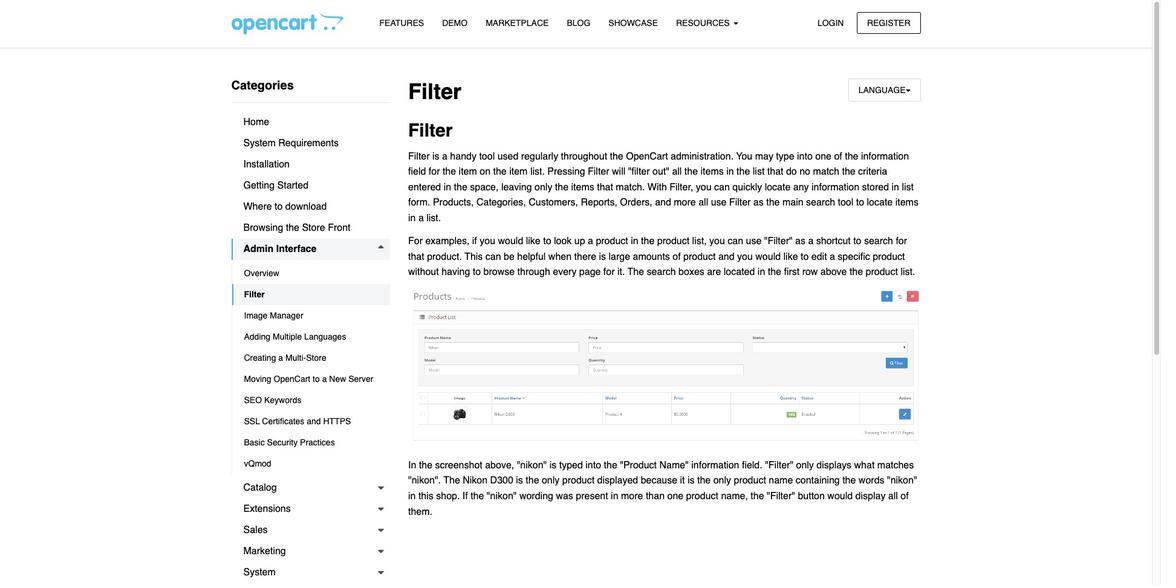 Task type: describe. For each thing, give the bounding box(es) containing it.
2 vertical spatial "nikon"
[[487, 491, 517, 502]]

the up filter,
[[685, 167, 698, 177]]

wording
[[520, 491, 553, 502]]

pressing
[[548, 167, 585, 177]]

image manager
[[244, 311, 303, 321]]

catalog link
[[231, 478, 390, 499]]

in down "displayed" in the bottom of the page
[[611, 491, 619, 502]]

name"
[[660, 460, 689, 471]]

field
[[408, 167, 426, 177]]

the right if
[[471, 491, 484, 502]]

into inside in the screenshot above, "nikon" is typed into the "product name" information field. "filter" only displays what matches "nikon". the nikon d300 is the only product displayed because it is the only product name containing the words "nikon" in this shop. if the "nikon" wording was present in more than one product name, the "filter" button would display all of them.
[[586, 460, 601, 471]]

new
[[329, 374, 346, 384]]

0 vertical spatial locate
[[765, 182, 791, 193]]

1 vertical spatial items
[[571, 182, 595, 193]]

browsing
[[243, 223, 283, 234]]

1 vertical spatial tool
[[838, 197, 854, 208]]

product down list,
[[684, 252, 716, 262]]

button
[[798, 491, 825, 502]]

product left name, in the right bottom of the page
[[686, 491, 719, 502]]

resources
[[676, 18, 732, 28]]

edit
[[812, 252, 827, 262]]

where to download
[[243, 201, 327, 212]]

ssl
[[244, 417, 260, 426]]

used
[[498, 151, 519, 162]]

1 horizontal spatial all
[[699, 197, 709, 208]]

product down field.
[[734, 476, 766, 487]]

image manager link
[[232, 305, 390, 327]]

admin
[[243, 244, 274, 255]]

seo keywords
[[244, 396, 302, 405]]

"nikon".
[[408, 476, 441, 487]]

1 vertical spatial list.
[[427, 213, 441, 224]]

may
[[755, 151, 774, 162]]

regularly
[[521, 151, 558, 162]]

2 horizontal spatial items
[[896, 197, 919, 208]]

front
[[328, 223, 351, 234]]

in right located
[[758, 267, 765, 278]]

of inside in the screenshot above, "nikon" is typed into the "product name" information field. "filter" only displays what matches "nikon". the nikon d300 is the only product displayed because it is the only product name containing the words "nikon" in this shop. if the "nikon" wording was present in more than one product name, the "filter" button would display all of them.
[[901, 491, 909, 502]]

you right list,
[[710, 236, 725, 247]]

row
[[803, 267, 818, 278]]

up
[[575, 236, 585, 247]]

amounts
[[633, 252, 670, 262]]

0 horizontal spatial all
[[672, 167, 682, 177]]

store inside 'browsing the store front' link
[[302, 223, 325, 234]]

2 horizontal spatial information
[[861, 151, 909, 162]]

features link
[[371, 13, 433, 34]]

you
[[736, 151, 753, 162]]

the up will
[[610, 151, 624, 162]]

list,
[[692, 236, 707, 247]]

of inside for examples, if you would like to look up a product in the product list, you can use "filter" as a shortcut to search for that product. this can be helpful when there is large amounts of product and you would like to edit a specific product without having to browse through every page for it. the search boxes are located in the first row above the product list.
[[673, 252, 681, 262]]

seo
[[244, 396, 262, 405]]

helpful
[[517, 252, 546, 262]]

search inside filter is a handy tool used regularly throughout the opencart administration. you may type into one of the information field for the item on the item list. pressing filter will "filter out" all the items in the list that do no match the criteria entered in the space, leaving only the items that match. with filter, you can quickly locate any information stored in list form. products, categories, customers, reports, orders, and more all use filter as the main search tool to locate items in a list.
[[806, 197, 835, 208]]

words
[[859, 476, 885, 487]]

system for system requirements
[[243, 138, 276, 149]]

on
[[480, 167, 491, 177]]

throughout
[[561, 151, 607, 162]]

only up "was"
[[542, 476, 560, 487]]

"product
[[620, 460, 657, 471]]

practices
[[300, 438, 335, 448]]

system for system
[[243, 567, 276, 578]]

where
[[243, 201, 272, 212]]

getting started link
[[231, 175, 390, 197]]

0 vertical spatial tool
[[479, 151, 495, 162]]

creating a multi-store link
[[232, 348, 390, 369]]

0 vertical spatial list.
[[530, 167, 545, 177]]

only up containing
[[796, 460, 814, 471]]

space,
[[470, 182, 499, 193]]

in up amounts
[[631, 236, 639, 247]]

type
[[776, 151, 795, 162]]

0 vertical spatial "nikon"
[[517, 460, 547, 471]]

the right in
[[419, 460, 433, 471]]

them.
[[408, 507, 433, 518]]

match.
[[616, 182, 645, 193]]

moving
[[244, 374, 271, 384]]

criteria
[[858, 167, 888, 177]]

in up quickly
[[727, 167, 734, 177]]

2 vertical spatial can
[[486, 252, 501, 262]]

this
[[465, 252, 483, 262]]

in left this
[[408, 491, 416, 502]]

register link
[[857, 12, 921, 34]]

the down pressing
[[555, 182, 569, 193]]

is left the typed
[[550, 460, 557, 471]]

large
[[609, 252, 630, 262]]

browsing the store front link
[[231, 218, 390, 239]]

a right the edit
[[830, 252, 835, 262]]

opencart inside moving opencart to a new server link
[[274, 374, 310, 384]]

are
[[707, 267, 721, 278]]

stored
[[862, 182, 889, 193]]

where to download link
[[231, 197, 390, 218]]

language button
[[849, 79, 921, 102]]

opencart - open source shopping cart solution image
[[231, 13, 343, 34]]

the right it
[[698, 476, 711, 487]]

basic security practices
[[244, 438, 335, 448]]

basic security practices link
[[232, 433, 390, 454]]

register
[[867, 18, 911, 28]]

store inside creating a multi-store link
[[306, 353, 326, 363]]

above
[[821, 267, 847, 278]]

the left the main
[[767, 197, 780, 208]]

installation
[[243, 159, 290, 170]]

above,
[[485, 460, 514, 471]]

of inside filter is a handy tool used regularly throughout the opencart administration. you may type into one of the information field for the item on the item list. pressing filter will "filter out" all the items in the list that do no match the criteria entered in the space, leaving only the items that match. with filter, you can quickly locate any information stored in list form. products, categories, customers, reports, orders, and more all use filter as the main search tool to locate items in a list.
[[834, 151, 843, 162]]

into inside filter is a handy tool used regularly throughout the opencart administration. you may type into one of the information field for the item on the item list. pressing filter will "filter out" all the items in the list that do no match the criteria entered in the space, leaving only the items that match. with filter, you can quickly locate any information stored in list form. products, categories, customers, reports, orders, and more all use filter as the main search tool to locate items in a list.
[[797, 151, 813, 162]]

only inside filter is a handy tool used regularly throughout the opencart administration. you may type into one of the information field for the item on the item list. pressing filter will "filter out" all the items in the list that do no match the criteria entered in the space, leaving only the items that match. with filter, you can quickly locate any information stored in list form. products, categories, customers, reports, orders, and more all use filter as the main search tool to locate items in a list.
[[535, 182, 553, 193]]

when
[[549, 252, 572, 262]]

multi-
[[286, 353, 306, 363]]

1 vertical spatial would
[[756, 252, 781, 262]]

blog link
[[558, 13, 600, 34]]

entered
[[408, 182, 441, 193]]

to left look
[[543, 236, 551, 247]]

installation link
[[231, 154, 390, 175]]

what
[[855, 460, 875, 471]]

is right d300
[[516, 476, 523, 487]]

filter,
[[670, 182, 693, 193]]

if
[[472, 236, 477, 247]]

in up products,
[[444, 182, 451, 193]]

2 horizontal spatial for
[[896, 236, 907, 247]]

one inside filter is a handy tool used regularly throughout the opencart administration. you may type into one of the information field for the item on the item list. pressing filter will "filter out" all the items in the list that do no match the criteria entered in the space, leaving only the items that match. with filter, you can quickly locate any information stored in list form. products, categories, customers, reports, orders, and more all use filter as the main search tool to locate items in a list.
[[816, 151, 832, 162]]

this
[[419, 491, 434, 502]]

1 item from the left
[[459, 167, 477, 177]]

use inside for examples, if you would like to look up a product in the product list, you can use "filter" as a shortcut to search for that product. this can be helpful when there is large amounts of product and you would like to edit a specific product without having to browse through every page for it. the search boxes are located in the first row above the product list.
[[746, 236, 762, 247]]

the up "displayed" in the bottom of the page
[[604, 460, 618, 471]]

you inside filter is a handy tool used regularly throughout the opencart administration. you may type into one of the information field for the item on the item list. pressing filter will "filter out" all the items in the list that do no match the criteria entered in the space, leaving only the items that match. with filter, you can quickly locate any information stored in list form. products, categories, customers, reports, orders, and more all use filter as the main search tool to locate items in a list.
[[696, 182, 712, 193]]

first
[[784, 267, 800, 278]]

the right on
[[493, 167, 507, 177]]

for inside filter is a handy tool used regularly throughout the opencart administration. you may type into one of the information field for the item on the item list. pressing filter will "filter out" all the items in the list that do no match the criteria entered in the space, leaving only the items that match. with filter, you can quickly locate any information stored in list form. products, categories, customers, reports, orders, and more all use filter as the main search tool to locate items in a list.
[[429, 167, 440, 177]]

list. inside for examples, if you would like to look up a product in the product list, you can use "filter" as a shortcut to search for that product. this can be helpful when there is large amounts of product and you would like to edit a specific product without having to browse through every page for it. the search boxes are located in the first row above the product list.
[[901, 267, 916, 278]]

0 horizontal spatial list
[[753, 167, 765, 177]]

basic
[[244, 438, 265, 448]]

and inside for examples, if you would like to look up a product in the product list, you can use "filter" as a shortcut to search for that product. this can be helpful when there is large amounts of product and you would like to edit a specific product without having to browse through every page for it. the search boxes are located in the first row above the product list.
[[719, 252, 735, 262]]

and inside filter is a handy tool used regularly throughout the opencart administration. you may type into one of the information field for the item on the item list. pressing filter will "filter out" all the items in the list that do no match the criteria entered in the space, leaving only the items that match. with filter, you can quickly locate any information stored in list form. products, categories, customers, reports, orders, and more all use filter as the main search tool to locate items in a list.
[[655, 197, 671, 208]]

opencart inside filter is a handy tool used regularly throughout the opencart administration. you may type into one of the information field for the item on the item list. pressing filter will "filter out" all the items in the list that do no match the criteria entered in the space, leaving only the items that match. with filter, you can quickly locate any information stored in list form. products, categories, customers, reports, orders, and more all use filter as the main search tool to locate items in a list.
[[626, 151, 668, 162]]

no
[[800, 167, 811, 177]]

more inside filter is a handy tool used regularly throughout the opencart administration. you may type into one of the information field for the item on the item list. pressing filter will "filter out" all the items in the list that do no match the criteria entered in the space, leaving only the items that match. with filter, you can quickly locate any information stored in list form. products, categories, customers, reports, orders, and more all use filter as the main search tool to locate items in a list.
[[674, 197, 696, 208]]

overview link
[[232, 263, 390, 284]]

out"
[[653, 167, 670, 177]]

look products filter image
[[408, 288, 921, 451]]

look
[[554, 236, 572, 247]]

filter inside 'link'
[[244, 290, 265, 299]]

the down handy
[[443, 167, 456, 177]]



Task type: vqa. For each thing, say whether or not it's contained in the screenshot.
the middle can
yes



Task type: locate. For each thing, give the bounding box(es) containing it.
1 horizontal spatial information
[[812, 182, 860, 193]]

the down displays
[[843, 476, 856, 487]]

product right specific
[[873, 252, 905, 262]]

showcase
[[609, 18, 658, 28]]

0 vertical spatial items
[[701, 167, 724, 177]]

1 horizontal spatial as
[[796, 236, 806, 247]]

tool
[[479, 151, 495, 162], [838, 197, 854, 208]]

specific
[[838, 252, 870, 262]]

locate down do
[[765, 182, 791, 193]]

blog
[[567, 18, 591, 28]]

moving opencart to a new server
[[244, 374, 374, 384]]

more down filter,
[[674, 197, 696, 208]]

0 horizontal spatial one
[[668, 491, 684, 502]]

moving opencart to a new server link
[[232, 369, 390, 390]]

2 vertical spatial of
[[901, 491, 909, 502]]

a left new
[[322, 374, 327, 384]]

more down "displayed" in the bottom of the page
[[621, 491, 643, 502]]

of up "boxes"
[[673, 252, 681, 262]]

the up shop.
[[444, 476, 460, 487]]

use up located
[[746, 236, 762, 247]]

more inside in the screenshot above, "nikon" is typed into the "product name" information field. "filter" only displays what matches "nikon". the nikon d300 is the only product displayed because it is the only product name containing the words "nikon" in this shop. if the "nikon" wording was present in more than one product name, the "filter" button would display all of them.
[[621, 491, 643, 502]]

1 horizontal spatial items
[[701, 167, 724, 177]]

product.
[[427, 252, 462, 262]]

in right stored in the right top of the page
[[892, 182, 900, 193]]

0 horizontal spatial locate
[[765, 182, 791, 193]]

is right it
[[688, 476, 695, 487]]

one up match
[[816, 151, 832, 162]]

1 system from the top
[[243, 138, 276, 149]]

0 vertical spatial system
[[243, 138, 276, 149]]

name,
[[721, 491, 748, 502]]

languages
[[304, 332, 346, 342]]

system down marketing on the left of page
[[243, 567, 276, 578]]

0 horizontal spatial items
[[571, 182, 595, 193]]

to down this
[[473, 267, 481, 278]]

0 vertical spatial would
[[498, 236, 523, 247]]

any
[[794, 182, 809, 193]]

and
[[655, 197, 671, 208], [719, 252, 735, 262], [307, 417, 321, 426]]

is left large
[[599, 252, 606, 262]]

than
[[646, 491, 665, 502]]

like up helpful
[[526, 236, 541, 247]]

2 item from the left
[[509, 167, 528, 177]]

list
[[753, 167, 765, 177], [902, 182, 914, 193]]

and down with
[[655, 197, 671, 208]]

information up name, in the right bottom of the page
[[692, 460, 740, 471]]

started
[[277, 180, 309, 191]]

only
[[535, 182, 553, 193], [796, 460, 814, 471], [542, 476, 560, 487], [714, 476, 731, 487]]

1 vertical spatial locate
[[867, 197, 893, 208]]

do
[[786, 167, 797, 177]]

manager
[[270, 311, 303, 321]]

present
[[576, 491, 608, 502]]

2 horizontal spatial all
[[889, 491, 898, 502]]

locate down stored in the right top of the page
[[867, 197, 893, 208]]

2 vertical spatial would
[[828, 491, 853, 502]]

1 vertical spatial store
[[306, 353, 326, 363]]

one
[[816, 151, 832, 162], [668, 491, 684, 502]]

the right name, in the right bottom of the page
[[751, 491, 764, 502]]

the down specific
[[850, 267, 863, 278]]

1 horizontal spatial more
[[674, 197, 696, 208]]

2 horizontal spatial list.
[[901, 267, 916, 278]]

marketplace
[[486, 18, 549, 28]]

into up no
[[797, 151, 813, 162]]

0 vertical spatial of
[[834, 151, 843, 162]]

1 vertical spatial as
[[796, 236, 806, 247]]

to right where at top
[[275, 201, 283, 212]]

as inside for examples, if you would like to look up a product in the product list, you can use "filter" as a shortcut to search for that product. this can be helpful when there is large amounts of product and you would like to edit a specific product without having to browse through every page for it. the search boxes are located in the first row above the product list.
[[796, 236, 806, 247]]

a up the edit
[[808, 236, 814, 247]]

1 horizontal spatial opencart
[[626, 151, 668, 162]]

language
[[859, 85, 906, 95]]

0 horizontal spatial and
[[307, 417, 321, 426]]

1 vertical spatial and
[[719, 252, 735, 262]]

the up amounts
[[641, 236, 655, 247]]

use down 'administration.' at the top of page
[[711, 197, 727, 208]]

1 horizontal spatial list
[[902, 182, 914, 193]]

the up 'criteria'
[[845, 151, 859, 162]]

0 horizontal spatial list.
[[427, 213, 441, 224]]

2 vertical spatial information
[[692, 460, 740, 471]]

0 vertical spatial list
[[753, 167, 765, 177]]

into right the typed
[[586, 460, 601, 471]]

https
[[323, 417, 351, 426]]

0 horizontal spatial would
[[498, 236, 523, 247]]

of down matches
[[901, 491, 909, 502]]

and up are at the top
[[719, 252, 735, 262]]

0 horizontal spatial like
[[526, 236, 541, 247]]

filter is a handy tool used regularly throughout the opencart administration. you may type into one of the information field for the item on the item list. pressing filter will "filter out" all the items in the list that do no match the criteria entered in the space, leaving only the items that match. with filter, you can quickly locate any information stored in list form. products, categories, customers, reports, orders, and more all use filter as the main search tool to locate items in a list.
[[408, 151, 919, 224]]

a right up at the top of the page
[[588, 236, 593, 247]]

to left the edit
[[801, 252, 809, 262]]

server
[[349, 374, 374, 384]]

1 horizontal spatial into
[[797, 151, 813, 162]]

0 horizontal spatial for
[[429, 167, 440, 177]]

getting
[[243, 180, 275, 191]]

the inside for examples, if you would like to look up a product in the product list, you can use "filter" as a shortcut to search for that product. this can be helpful when there is large amounts of product and you would like to edit a specific product without having to browse through every page for it. the search boxes are located in the first row above the product list.
[[628, 267, 644, 278]]

"filter" inside for examples, if you would like to look up a product in the product list, you can use "filter" as a shortcut to search for that product. this can be helpful when there is large amounts of product and you would like to edit a specific product without having to browse through every page for it. the search boxes are located in the first row above the product list.
[[765, 236, 793, 247]]

0 vertical spatial the
[[628, 267, 644, 278]]

vqmod
[[244, 459, 271, 469]]

you right filter,
[[696, 182, 712, 193]]

opencart down multi-
[[274, 374, 310, 384]]

a
[[442, 151, 448, 162], [419, 213, 424, 224], [588, 236, 593, 247], [808, 236, 814, 247], [830, 252, 835, 262], [278, 353, 283, 363], [322, 374, 327, 384]]

page
[[579, 267, 601, 278]]

search down "any"
[[806, 197, 835, 208]]

every
[[553, 267, 577, 278]]

boxes
[[679, 267, 705, 278]]

"filter" up name
[[765, 460, 794, 471]]

as down quickly
[[754, 197, 764, 208]]

login
[[818, 18, 844, 28]]

without
[[408, 267, 439, 278]]

1 vertical spatial opencart
[[274, 374, 310, 384]]

1 vertical spatial "nikon"
[[887, 476, 917, 487]]

the up interface
[[286, 223, 299, 234]]

would up be
[[498, 236, 523, 247]]

is inside filter is a handy tool used regularly throughout the opencart administration. you may type into one of the information field for the item on the item list. pressing filter will "filter out" all the items in the list that do no match the criteria entered in the space, leaving only the items that match. with filter, you can quickly locate any information stored in list form. products, categories, customers, reports, orders, and more all use filter as the main search tool to locate items in a list.
[[433, 151, 440, 162]]

product down specific
[[866, 267, 898, 278]]

a left handy
[[442, 151, 448, 162]]

would left the edit
[[756, 252, 781, 262]]

information
[[861, 151, 909, 162], [812, 182, 860, 193], [692, 460, 740, 471]]

as up first
[[796, 236, 806, 247]]

a left multi-
[[278, 353, 283, 363]]

0 horizontal spatial opencart
[[274, 374, 310, 384]]

1 horizontal spatial tool
[[838, 197, 854, 208]]

0 vertical spatial and
[[655, 197, 671, 208]]

search up specific
[[864, 236, 893, 247]]

1 vertical spatial can
[[728, 236, 744, 247]]

tool down match
[[838, 197, 854, 208]]

that inside for examples, if you would like to look up a product in the product list, you can use "filter" as a shortcut to search for that product. this can be helpful when there is large amounts of product and you would like to edit a specific product without having to browse through every page for it. the search boxes are located in the first row above the product list.
[[408, 252, 424, 262]]

0 vertical spatial all
[[672, 167, 682, 177]]

the inside in the screenshot above, "nikon" is typed into the "product name" information field. "filter" only displays what matches "nikon". the nikon d300 is the only product displayed because it is the only product name containing the words "nikon" in this shop. if the "nikon" wording was present in more than one product name, the "filter" button would display all of them.
[[444, 476, 460, 487]]

login link
[[808, 12, 854, 34]]

of up match
[[834, 151, 843, 162]]

orders,
[[620, 197, 653, 208]]

only up name, in the right bottom of the page
[[714, 476, 731, 487]]

field.
[[742, 460, 763, 471]]

reports,
[[581, 197, 618, 208]]

customers,
[[529, 197, 578, 208]]

2 vertical spatial that
[[408, 252, 424, 262]]

with
[[648, 182, 667, 193]]

0 horizontal spatial information
[[692, 460, 740, 471]]

1 horizontal spatial that
[[597, 182, 613, 193]]

"filter" up first
[[765, 236, 793, 247]]

product left list,
[[657, 236, 690, 247]]

demo link
[[433, 13, 477, 34]]

locate
[[765, 182, 791, 193], [867, 197, 893, 208]]

ssl certificates and https
[[244, 417, 351, 426]]

store
[[302, 223, 325, 234], [306, 353, 326, 363]]

marketing
[[243, 546, 286, 557]]

1 vertical spatial more
[[621, 491, 643, 502]]

0 vertical spatial information
[[861, 151, 909, 162]]

item down handy
[[459, 167, 477, 177]]

1 horizontal spatial locate
[[867, 197, 893, 208]]

you right if
[[480, 236, 495, 247]]

use inside filter is a handy tool used regularly throughout the opencart administration. you may type into one of the information field for the item on the item list. pressing filter will "filter out" all the items in the list that do no match the criteria entered in the space, leaving only the items that match. with filter, you can quickly locate any information stored in list form. products, categories, customers, reports, orders, and more all use filter as the main search tool to locate items in a list.
[[711, 197, 727, 208]]

shop.
[[436, 491, 460, 502]]

the up products,
[[454, 182, 468, 193]]

1 horizontal spatial search
[[806, 197, 835, 208]]

one inside in the screenshot above, "nikon" is typed into the "product name" information field. "filter" only displays what matches "nikon". the nikon d300 is the only product displayed because it is the only product name containing the words "nikon" in this shop. if the "nikon" wording was present in more than one product name, the "filter" button would display all of them.
[[668, 491, 684, 502]]

you up located
[[737, 252, 753, 262]]

"filter"
[[765, 236, 793, 247], [765, 460, 794, 471], [767, 491, 795, 502]]

all inside in the screenshot above, "nikon" is typed into the "product name" information field. "filter" only displays what matches "nikon". the nikon d300 is the only product displayed because it is the only product name containing the words "nikon" in this shop. if the "nikon" wording was present in more than one product name, the "filter" button would display all of them.
[[889, 491, 898, 502]]

1 vertical spatial search
[[864, 236, 893, 247]]

1 horizontal spatial of
[[834, 151, 843, 162]]

0 horizontal spatial that
[[408, 252, 424, 262]]

1 horizontal spatial like
[[784, 252, 798, 262]]

system
[[243, 138, 276, 149], [243, 567, 276, 578]]

0 vertical spatial can
[[714, 182, 730, 193]]

match
[[813, 167, 840, 177]]

0 horizontal spatial as
[[754, 197, 764, 208]]

0 horizontal spatial search
[[647, 267, 676, 278]]

can left be
[[486, 252, 501, 262]]

extensions link
[[231, 499, 390, 520]]

1 horizontal spatial one
[[816, 151, 832, 162]]

2 vertical spatial all
[[889, 491, 898, 502]]

0 vertical spatial search
[[806, 197, 835, 208]]

2 vertical spatial and
[[307, 417, 321, 426]]

0 vertical spatial opencart
[[626, 151, 668, 162]]

there
[[574, 252, 596, 262]]

to left new
[[313, 374, 320, 384]]

product
[[596, 236, 628, 247], [657, 236, 690, 247], [684, 252, 716, 262], [873, 252, 905, 262], [866, 267, 898, 278], [562, 476, 595, 487], [734, 476, 766, 487], [686, 491, 719, 502]]

containing
[[796, 476, 840, 487]]

can inside filter is a handy tool used regularly throughout the opencart administration. you may type into one of the information field for the item on the item list. pressing filter will "filter out" all the items in the list that do no match the criteria entered in the space, leaving only the items that match. with filter, you can quickly locate any information stored in list form. products, categories, customers, reports, orders, and more all use filter as the main search tool to locate items in a list.
[[714, 182, 730, 193]]

to up specific
[[854, 236, 862, 247]]

in the screenshot above, "nikon" is typed into the "product name" information field. "filter" only displays what matches "nikon". the nikon d300 is the only product displayed because it is the only product name containing the words "nikon" in this shop. if the "nikon" wording was present in more than one product name, the "filter" button would display all of them.
[[408, 460, 917, 518]]

0 horizontal spatial the
[[444, 476, 460, 487]]

the up wording on the bottom
[[526, 476, 539, 487]]

that up the reports,
[[597, 182, 613, 193]]

as inside filter is a handy tool used regularly throughout the opencart administration. you may type into one of the information field for the item on the item list. pressing filter will "filter out" all the items in the list that do no match the criteria entered in the space, leaving only the items that match. with filter, you can quickly locate any information stored in list form. products, categories, customers, reports, orders, and more all use filter as the main search tool to locate items in a list.
[[754, 197, 764, 208]]

0 vertical spatial like
[[526, 236, 541, 247]]

"nikon" down matches
[[887, 476, 917, 487]]

0 vertical spatial that
[[768, 167, 784, 177]]

0 horizontal spatial item
[[459, 167, 477, 177]]

1 vertical spatial information
[[812, 182, 860, 193]]

that left do
[[768, 167, 784, 177]]

seo keywords link
[[232, 390, 390, 411]]

the down you
[[737, 167, 750, 177]]

2 horizontal spatial and
[[719, 252, 735, 262]]

1 vertical spatial of
[[673, 252, 681, 262]]

2 vertical spatial "filter"
[[767, 491, 795, 502]]

1 vertical spatial system
[[243, 567, 276, 578]]

to inside filter is a handy tool used regularly throughout the opencart administration. you may type into one of the information field for the item on the item list. pressing filter will "filter out" all the items in the list that do no match the criteria entered in the space, leaving only the items that match. with filter, you can quickly locate any information stored in list form. products, categories, customers, reports, orders, and more all use filter as the main search tool to locate items in a list.
[[856, 197, 865, 208]]

product up large
[[596, 236, 628, 247]]

2 system from the top
[[243, 567, 276, 578]]

1 vertical spatial for
[[896, 236, 907, 247]]

1 vertical spatial like
[[784, 252, 798, 262]]

the right match
[[842, 167, 856, 177]]

1 horizontal spatial and
[[655, 197, 671, 208]]

information inside in the screenshot above, "nikon" is typed into the "product name" information field. "filter" only displays what matches "nikon". the nikon d300 is the only product displayed because it is the only product name containing the words "nikon" in this shop. if the "nikon" wording was present in more than one product name, the "filter" button would display all of them.
[[692, 460, 740, 471]]

showcase link
[[600, 13, 667, 34]]

the left first
[[768, 267, 782, 278]]

can
[[714, 182, 730, 193], [728, 236, 744, 247], [486, 252, 501, 262]]

form.
[[408, 197, 430, 208]]

marketplace link
[[477, 13, 558, 34]]

extensions
[[243, 504, 291, 515]]

image
[[244, 311, 268, 321]]

that down for
[[408, 252, 424, 262]]

2 horizontal spatial that
[[768, 167, 784, 177]]

a down form.
[[419, 213, 424, 224]]

1 vertical spatial use
[[746, 236, 762, 247]]

item up leaving
[[509, 167, 528, 177]]

will
[[612, 167, 626, 177]]

browse
[[484, 267, 515, 278]]

and down seo keywords link
[[307, 417, 321, 426]]

0 vertical spatial "filter"
[[765, 236, 793, 247]]

list down may
[[753, 167, 765, 177]]

main
[[783, 197, 804, 208]]

is inside for examples, if you would like to look up a product in the product list, you can use "filter" as a shortcut to search for that product. this can be helpful when there is large amounts of product and you would like to edit a specific product without having to browse through every page for it. the search boxes are located in the first row above the product list.
[[599, 252, 606, 262]]

system down home
[[243, 138, 276, 149]]

multiple
[[273, 332, 302, 342]]

is
[[433, 151, 440, 162], [599, 252, 606, 262], [550, 460, 557, 471], [516, 476, 523, 487], [688, 476, 695, 487]]

would
[[498, 236, 523, 247], [756, 252, 781, 262], [828, 491, 853, 502]]

sales
[[243, 525, 268, 536]]

2 vertical spatial for
[[604, 267, 615, 278]]

all right display
[[889, 491, 898, 502]]

1 vertical spatial one
[[668, 491, 684, 502]]

0 vertical spatial more
[[674, 197, 696, 208]]

certificates
[[262, 417, 305, 426]]

tool up on
[[479, 151, 495, 162]]

categories
[[231, 79, 294, 93]]

store down adding multiple languages link
[[306, 353, 326, 363]]

ssl certificates and https link
[[232, 411, 390, 433]]

1 horizontal spatial for
[[604, 267, 615, 278]]

list right stored in the right top of the page
[[902, 182, 914, 193]]

"filter" down name
[[767, 491, 795, 502]]

2 vertical spatial items
[[896, 197, 919, 208]]

quickly
[[733, 182, 762, 193]]

creating
[[244, 353, 276, 363]]

1 vertical spatial that
[[597, 182, 613, 193]]

2 vertical spatial list.
[[901, 267, 916, 278]]

all up list,
[[699, 197, 709, 208]]

2 horizontal spatial search
[[864, 236, 893, 247]]

1 vertical spatial "filter"
[[765, 460, 794, 471]]

2 horizontal spatial of
[[901, 491, 909, 502]]

it
[[680, 476, 685, 487]]

1 horizontal spatial item
[[509, 167, 528, 177]]

in
[[408, 460, 416, 471]]

1 vertical spatial list
[[902, 182, 914, 193]]

home
[[243, 117, 269, 128]]

browsing the store front
[[243, 223, 351, 234]]

because
[[641, 476, 678, 487]]

handy
[[450, 151, 477, 162]]

1 horizontal spatial use
[[746, 236, 762, 247]]

in down form.
[[408, 213, 416, 224]]

2 vertical spatial search
[[647, 267, 676, 278]]

admin interface
[[243, 244, 317, 255]]

categories,
[[477, 197, 526, 208]]

vqmod link
[[232, 454, 390, 475]]

1 horizontal spatial the
[[628, 267, 644, 278]]

displays
[[817, 460, 852, 471]]

store down where to download link
[[302, 223, 325, 234]]

would inside in the screenshot above, "nikon" is typed into the "product name" information field. "filter" only displays what matches "nikon". the nikon d300 is the only product displayed because it is the only product name containing the words "nikon" in this shop. if the "nikon" wording was present in more than one product name, the "filter" button would display all of them.
[[828, 491, 853, 502]]

adding
[[244, 332, 270, 342]]

system requirements link
[[231, 133, 390, 154]]

product down the typed
[[562, 476, 595, 487]]

opencart
[[626, 151, 668, 162], [274, 374, 310, 384]]



